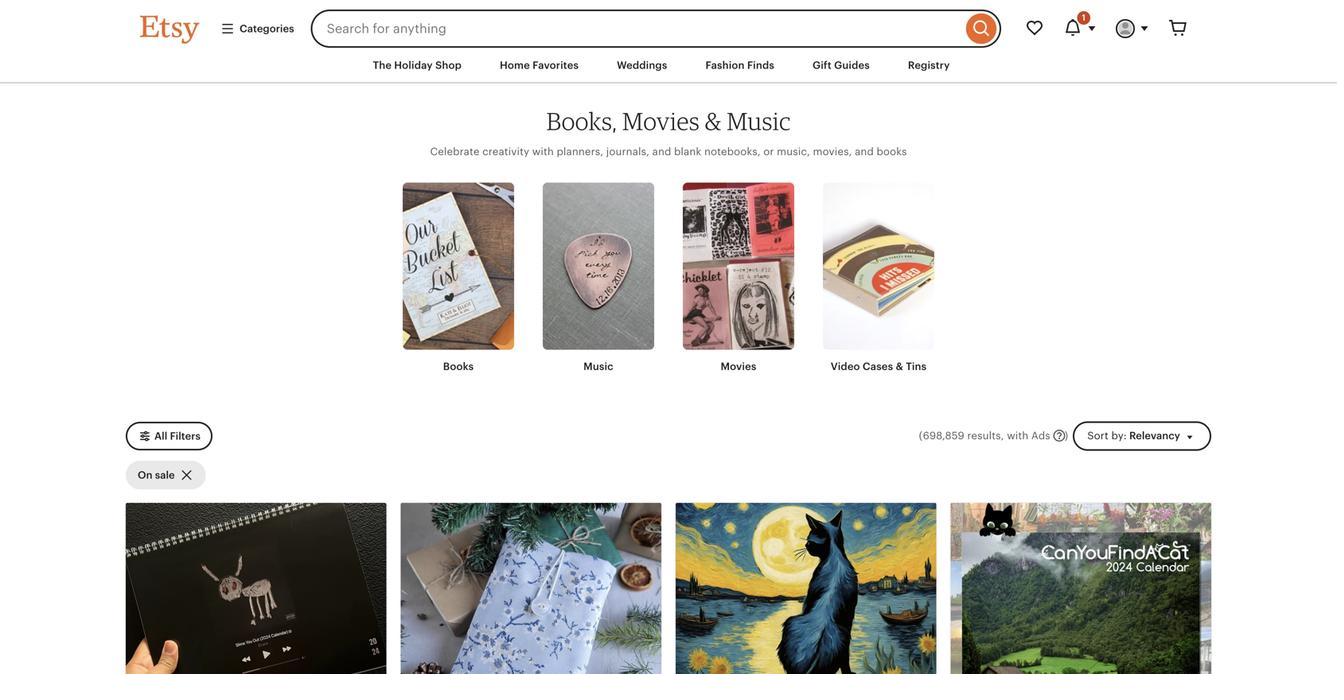 Task type: vqa. For each thing, say whether or not it's contained in the screenshot.
left the &
yes



Task type: locate. For each thing, give the bounding box(es) containing it.
blue waterproof cherry blossom book sleeve image
[[401, 503, 661, 674]]

)
[[1065, 430, 1068, 442]]

video
[[831, 361, 860, 373]]

weddings
[[617, 59, 667, 71]]

1 vertical spatial music
[[584, 361, 614, 373]]

music link
[[543, 183, 654, 374]]

books link
[[403, 183, 514, 374]]

1 vertical spatial movies
[[721, 361, 757, 373]]

movies link
[[683, 183, 794, 374]]

all
[[154, 430, 167, 442]]

0 horizontal spatial and
[[652, 146, 671, 157]]

1 button
[[1054, 10, 1106, 48]]

home favorites
[[500, 59, 579, 71]]

gift guides
[[813, 59, 870, 71]]

1 vertical spatial &
[[896, 361, 903, 373]]

0 vertical spatial music
[[727, 106, 791, 136]]

planners,
[[557, 146, 604, 157]]

video cases & tins link
[[823, 183, 935, 374]]

0 horizontal spatial movies
[[622, 106, 700, 136]]

1 horizontal spatial and
[[855, 146, 874, 157]]

and
[[652, 146, 671, 157], [855, 146, 874, 157]]

celebrate creativity with planners, journals, and blank notebooks, or music, movies, and books
[[430, 146, 907, 157]]

fashion finds link
[[694, 51, 786, 80]]

with left planners,
[[532, 146, 554, 157]]

on sale
[[138, 469, 175, 481]]

menu bar containing the holiday shop
[[111, 48, 1226, 84]]

and left blank
[[652, 146, 671, 157]]

None search field
[[311, 10, 1001, 48]]

2 and from the left
[[855, 146, 874, 157]]

1 horizontal spatial music
[[727, 106, 791, 136]]

books,
[[546, 106, 617, 136]]

0 horizontal spatial &
[[705, 106, 722, 136]]

with left ads
[[1007, 430, 1029, 442]]

&
[[705, 106, 722, 136], [896, 361, 903, 373]]

movies inside movies link
[[721, 361, 757, 373]]

1 horizontal spatial movies
[[721, 361, 757, 373]]

( 698,859 results,
[[919, 430, 1004, 442]]

2024 drake slime you out calendar! image
[[126, 503, 386, 674]]

1 and from the left
[[652, 146, 671, 157]]

gift guides link
[[801, 51, 882, 80]]

home
[[500, 59, 530, 71]]

menu bar
[[111, 48, 1226, 84]]

1 vertical spatial with
[[1007, 430, 1029, 442]]

books
[[443, 361, 474, 373]]

categories
[[240, 23, 294, 35]]

Search for anything text field
[[311, 10, 962, 48]]

shop
[[435, 59, 462, 71]]

with
[[532, 146, 554, 157], [1007, 430, 1029, 442]]

with ads
[[1007, 430, 1051, 442]]

fashion finds
[[706, 59, 775, 71]]

fashion
[[706, 59, 745, 71]]

& for movies
[[705, 106, 722, 136]]

categories banner
[[111, 0, 1226, 48]]

0 vertical spatial &
[[705, 106, 722, 136]]

guides
[[834, 59, 870, 71]]

holiday
[[394, 59, 433, 71]]

celebrate
[[430, 146, 480, 157]]

0 horizontal spatial music
[[584, 361, 614, 373]]

& up notebooks,
[[705, 106, 722, 136]]

and left books
[[855, 146, 874, 157]]

music
[[727, 106, 791, 136], [584, 361, 614, 373]]

& left tins
[[896, 361, 903, 373]]

notebooks,
[[704, 146, 761, 157]]

books, movies & music
[[546, 106, 791, 136]]

1 horizontal spatial &
[[896, 361, 903, 373]]

favorites
[[533, 59, 579, 71]]

results,
[[967, 430, 1004, 442]]

the holiday shop
[[373, 59, 462, 71]]

0 vertical spatial with
[[532, 146, 554, 157]]

1 horizontal spatial with
[[1007, 430, 1029, 442]]

movies,
[[813, 146, 852, 157]]

movies
[[622, 106, 700, 136], [721, 361, 757, 373]]

home favorites link
[[488, 51, 591, 80]]



Task type: describe. For each thing, give the bounding box(es) containing it.
registry
[[908, 59, 950, 71]]

video cases & tins
[[831, 361, 927, 373]]

sort by: relevancy
[[1088, 430, 1180, 442]]

ads
[[1032, 430, 1051, 442]]

the holiday shop link
[[361, 51, 474, 80]]

creativity
[[482, 146, 530, 157]]

0 horizontal spatial with
[[532, 146, 554, 157]]

& for cases
[[896, 361, 903, 373]]

relevancy
[[1130, 430, 1180, 442]]

by:
[[1112, 430, 1127, 442]]

all filters button
[[126, 422, 212, 451]]

0 vertical spatial movies
[[622, 106, 700, 136]]

(
[[919, 430, 923, 442]]

none search field inside categories banner
[[311, 10, 1001, 48]]

all filters
[[154, 430, 201, 442]]

698,859
[[923, 430, 965, 442]]

gift
[[813, 59, 832, 71]]

filters
[[170, 430, 201, 442]]

categories button
[[209, 14, 306, 43]]

2024 cat wall calendar. beautiful photos, hidden cats. unique gift idea. 12-months of fun. sturdy paper. opened 11x17 inch. image
[[951, 503, 1212, 674]]

on sale link
[[126, 461, 206, 490]]

finds
[[747, 59, 775, 71]]

music,
[[777, 146, 810, 157]]

sort
[[1088, 430, 1109, 442]]

blank
[[674, 146, 702, 157]]

1
[[1082, 13, 1086, 23]]

the
[[373, 59, 392, 71]]

journals,
[[606, 146, 650, 157]]

on
[[138, 469, 153, 481]]

tins
[[906, 361, 927, 373]]

or
[[764, 146, 774, 157]]

books
[[877, 146, 907, 157]]

registry link
[[896, 51, 962, 80]]

weddings link
[[605, 51, 679, 80]]

sale
[[155, 469, 175, 481]]

cases
[[863, 361, 893, 373]]

cat wall calendar (2024), van gogh inspired cat calendar, artful calendar, artful gift, artful image
[[676, 503, 937, 674]]



